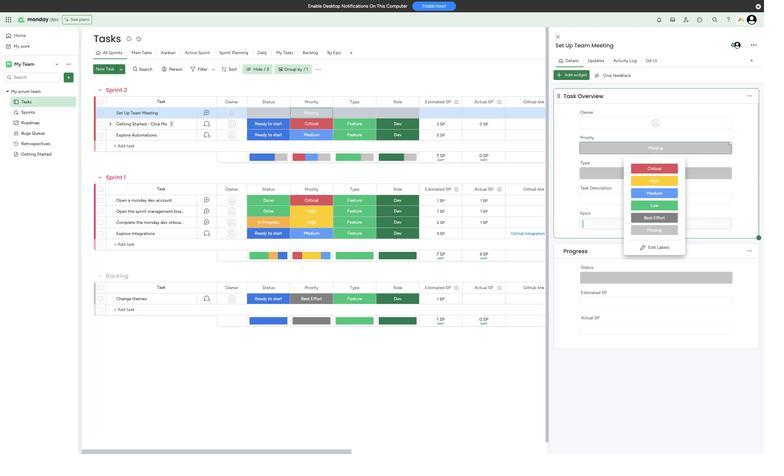 Task type: vqa. For each thing, say whether or not it's contained in the screenshot.
+ Add new filter at top
no



Task type: describe. For each thing, give the bounding box(es) containing it.
task up account
[[157, 187, 166, 192]]

actual sp for second actual sp field from the top of the page
[[475, 187, 493, 192]]

close image
[[556, 35, 560, 39]]

task up me
[[157, 99, 166, 104]]

backlog for backlog field
[[106, 272, 129, 280]]

ready to start for change themes
[[255, 297, 282, 302]]

5 sp
[[437, 133, 445, 137]]

on
[[370, 3, 376, 9]]

integrations
[[132, 231, 155, 236]]

2 0 sp sum from the top
[[480, 317, 489, 326]]

sprint 2
[[106, 86, 127, 94]]

link for third github link field
[[538, 285, 544, 291]]

0 vertical spatial dev
[[50, 16, 59, 23]]

in progress
[[258, 220, 279, 225]]

2 vertical spatial critical
[[305, 198, 319, 203]]

2 vertical spatial 0
[[480, 317, 482, 322]]

notifications image
[[656, 17, 663, 23]]

give feedback button
[[592, 71, 634, 81]]

3 sp
[[437, 231, 445, 236]]

enable now!
[[423, 4, 446, 9]]

to for explore integrations
[[268, 231, 272, 236]]

by
[[298, 67, 302, 72]]

2 github link field from the top
[[522, 186, 546, 193]]

0 sp
[[480, 122, 488, 126]]

dapulse addbtn image
[[732, 43, 736, 47]]

sprint
[[136, 209, 147, 214]]

getting for getting started - click me
[[116, 122, 131, 127]]

0 vertical spatial missing
[[304, 111, 319, 116]]

daily
[[258, 50, 267, 55]]

person
[[169, 67, 182, 72]]

0 horizontal spatial set up team meeting
[[116, 111, 158, 116]]

to for change themes
[[268, 297, 272, 302]]

angle down image
[[120, 67, 123, 72]]

kanban
[[161, 50, 176, 55]]

1 vertical spatial 0
[[480, 153, 482, 159]]

github for 3rd github link field from the bottom of the page
[[524, 99, 537, 105]]

2 dev from the top
[[394, 132, 402, 138]]

dapulse drag 2 image
[[550, 234, 552, 241]]

effort inside option
[[654, 216, 665, 221]]

2 vertical spatial 2
[[437, 220, 439, 225]]

1 priority field from the top
[[303, 99, 320, 105]]

sprint 1
[[106, 174, 126, 181]]

1 vertical spatial sprints
[[21, 110, 35, 115]]

role for backlog
[[394, 285, 402, 291]]

sprints inside button
[[109, 50, 122, 55]]

roadmap
[[21, 120, 40, 125]]

filter
[[198, 67, 208, 72]]

explore for explore integrations
[[116, 231, 131, 236]]

sprint inside button
[[198, 50, 210, 55]]

1 inside 1 sp sum
[[437, 317, 439, 322]]

apps image
[[697, 17, 703, 23]]

5 feature from the top
[[348, 220, 362, 225]]

workspace image
[[6, 61, 12, 68]]

monday dev
[[27, 16, 59, 23]]

high for critical
[[650, 179, 659, 184]]

task right dapulse drag handle 3 icon
[[564, 92, 577, 100]]

group by / 1
[[284, 67, 308, 72]]

role field for backlog
[[392, 285, 404, 291]]

owner for sprint 1 the owner field
[[226, 187, 238, 192]]

all sprints button
[[93, 48, 127, 58]]

1 vertical spatial up
[[124, 111, 130, 116]]

2 7 sp sum from the top
[[437, 252, 445, 260]]

git ui button
[[642, 56, 662, 66]]

sum inside 1 sp sum
[[438, 321, 445, 326]]

task description
[[581, 186, 612, 191]]

by
[[327, 50, 332, 55]]

sp inside 1 sp sum
[[440, 317, 445, 322]]

my scrum team
[[11, 89, 41, 94]]

5
[[437, 133, 439, 137]]

epics
[[581, 211, 591, 216]]

in
[[258, 220, 262, 225]]

2 feature from the top
[[348, 132, 362, 138]]

task overview
[[564, 92, 604, 100]]

3 feature from the top
[[348, 198, 362, 203]]

active
[[185, 50, 197, 55]]

options image
[[752, 41, 757, 49]]

link for 3rd github link field from the bottom of the page
[[538, 99, 544, 105]]

git ui
[[646, 58, 658, 63]]

overview
[[578, 92, 604, 100]]

1 7 from the top
[[437, 153, 439, 159]]

list box containing critical
[[624, 159, 686, 240]]

by epic
[[327, 50, 342, 55]]

missing option
[[632, 225, 678, 235]]

click
[[151, 122, 160, 127]]

main table button
[[127, 48, 157, 58]]

retrospectives
[[21, 141, 50, 146]]

ui
[[653, 58, 658, 63]]

1 inside field
[[124, 174, 126, 181]]

3 for 3 sp sum
[[480, 252, 482, 257]]

1 vertical spatial -
[[656, 222, 658, 226]]

public board image for tasks
[[13, 99, 19, 105]]

task up + add task text box
[[157, 285, 166, 290]]

person button
[[159, 64, 186, 74]]

my for my scrum team
[[11, 89, 17, 94]]

complete
[[116, 220, 135, 225]]

getting started - click me
[[116, 122, 167, 127]]

owner field for sprint 1
[[224, 186, 240, 193]]

board
[[174, 209, 185, 214]]

1 2 sp from the top
[[437, 122, 445, 126]]

main table
[[132, 50, 152, 55]]

more dots image
[[748, 94, 752, 98]]

caret down image
[[6, 89, 9, 94]]

2 status field from the top
[[261, 186, 276, 193]]

medium option
[[632, 188, 678, 198]]

Sprint 1 field
[[104, 174, 127, 182]]

6 feature from the top
[[348, 231, 362, 236]]

2 priority field from the top
[[303, 186, 320, 193]]

+ Add task text field
[[109, 306, 214, 314]]

edit
[[649, 245, 656, 250]]

to for explore automations
[[268, 132, 272, 138]]

flow
[[192, 220, 200, 225]]

inbox image
[[670, 17, 676, 23]]

column information image for second actual sp field from the top of the page
[[497, 187, 502, 192]]

7 feature from the top
[[348, 297, 362, 302]]

updates
[[588, 58, 605, 63]]

1 vertical spatial best
[[301, 297, 310, 302]]

hide / 3
[[254, 67, 269, 72]]

3 type field from the top
[[349, 285, 361, 291]]

0 horizontal spatial best effort
[[301, 297, 322, 302]]

m
[[7, 61, 11, 67]]

estimated sp for second estimated sp field from the bottom
[[425, 187, 451, 192]]

new task
[[96, 67, 114, 72]]

my for my team
[[14, 61, 21, 67]]

see plans button
[[62, 15, 92, 24]]

my work button
[[4, 41, 66, 51]]

priority for first priority field
[[305, 99, 319, 105]]

ready for change themes
[[255, 297, 267, 302]]

missing inside option
[[648, 228, 662, 233]]

owner for 3rd the owner field from the bottom of the page
[[226, 99, 238, 105]]

backlog for backlog button
[[303, 50, 318, 55]]

1 / from the left
[[264, 67, 266, 72]]

sprint for sprint 1
[[106, 174, 122, 181]]

6 dev from the top
[[394, 231, 402, 236]]

computer
[[387, 3, 408, 9]]

open for open the sprint management board
[[116, 209, 127, 214]]

select product image
[[6, 17, 12, 23]]

dev for open
[[148, 198, 155, 203]]

give feedback
[[603, 73, 631, 78]]

2 7 from the top
[[437, 252, 439, 257]]

more dots image
[[748, 249, 752, 254]]

activity
[[614, 58, 629, 63]]

feedback
[[613, 73, 631, 78]]

all sprints
[[103, 50, 122, 55]]

github link for third github link field
[[524, 285, 544, 291]]

start for explore automations
[[273, 132, 282, 138]]

github for third github link field
[[524, 285, 537, 291]]

estimated sp for 3rd estimated sp field from the top
[[425, 285, 451, 291]]

7 dev from the top
[[394, 297, 402, 302]]

the for complete
[[137, 220, 143, 225]]

2 inside field
[[124, 86, 127, 94]]

list box containing my scrum team
[[0, 85, 79, 243]]

public board image for getting started
[[13, 151, 19, 157]]

best effort inside best effort option
[[644, 216, 665, 221]]

home button
[[4, 31, 66, 41]]

ready for explore automations
[[255, 132, 267, 138]]

notifications
[[342, 3, 369, 9]]

edit labels
[[649, 245, 670, 250]]

my tasks button
[[272, 48, 298, 58]]

set inside field
[[556, 42, 564, 49]]

getting started
[[21, 152, 52, 157]]

1 horizontal spatial tasks
[[94, 32, 121, 46]]

a
[[128, 198, 130, 203]]

enable for enable desktop notifications on this computer
[[308, 3, 322, 9]]

enable now! button
[[412, 2, 456, 11]]

github link for 3rd github link field from the bottom of the page
[[524, 99, 544, 105]]

3 for 3 sp
[[437, 231, 439, 236]]

sprint for sprint 2
[[106, 86, 122, 94]]

explore automations
[[116, 133, 157, 138]]

4 dev from the top
[[394, 209, 402, 214]]

start for explore integrations
[[273, 231, 282, 236]]

account
[[156, 198, 172, 203]]

active sprint button
[[180, 48, 215, 58]]

started for getting started
[[37, 152, 52, 157]]

my tasks
[[276, 50, 294, 55]]

the for open
[[128, 209, 134, 214]]

1 button for getting started - click me
[[197, 119, 217, 130]]

see plans
[[71, 17, 89, 22]]

open a monday dev account
[[116, 198, 172, 203]]



Task type: locate. For each thing, give the bounding box(es) containing it.
enable left desktop
[[308, 3, 322, 9]]

sprints right all
[[109, 50, 122, 55]]

type
[[350, 99, 360, 105], [581, 160, 590, 166], [350, 187, 360, 192], [350, 285, 360, 291]]

themes
[[132, 297, 147, 302]]

main
[[132, 50, 141, 55]]

0 vertical spatial github link field
[[522, 99, 546, 105]]

1 vertical spatial team
[[22, 61, 34, 67]]

1 horizontal spatial backlog
[[303, 50, 318, 55]]

1 dev from the top
[[394, 121, 402, 127]]

open up complete
[[116, 209, 127, 214]]

priority for 2nd priority field from the bottom
[[305, 187, 319, 192]]

1 vertical spatial 0 sp sum
[[480, 317, 489, 326]]

3 priority field from the top
[[303, 285, 320, 291]]

filter button
[[188, 64, 217, 74]]

4 to from the top
[[268, 297, 272, 302]]

done
[[264, 198, 274, 203], [264, 209, 274, 214]]

1 github link from the top
[[524, 99, 544, 105]]

1 vertical spatial owner field
[[224, 186, 240, 193]]

meeting up updates
[[592, 42, 614, 49]]

labels
[[657, 245, 670, 250]]

2 vertical spatial github
[[524, 285, 537, 291]]

1 vertical spatial medium
[[647, 191, 663, 196]]

2 done from the top
[[264, 209, 274, 214]]

1 horizontal spatial set
[[556, 42, 564, 49]]

1 vertical spatial set up team meeting
[[116, 111, 158, 116]]

set
[[556, 42, 564, 49], [116, 111, 123, 116]]

2 github from the top
[[524, 187, 537, 192]]

0
[[480, 122, 483, 126], [480, 153, 482, 159], [480, 317, 482, 322]]

new
[[96, 67, 105, 72]]

1 feature from the top
[[348, 121, 362, 127]]

2 horizontal spatial team
[[575, 42, 590, 49]]

dev up open the sprint management board
[[148, 198, 155, 203]]

2 vertical spatial missing
[[648, 228, 662, 233]]

3
[[267, 67, 269, 72], [437, 231, 439, 236], [480, 252, 482, 257]]

critical for low
[[648, 166, 662, 172]]

1 vertical spatial effort
[[311, 297, 322, 302]]

change
[[116, 297, 131, 302]]

explore left 'automations'
[[116, 133, 131, 138]]

link for 2nd github link field
[[538, 187, 544, 192]]

1 vertical spatial actual sp field
[[473, 186, 495, 193]]

active sprint
[[185, 50, 210, 55]]

Role field
[[392, 99, 404, 105], [392, 186, 404, 193], [392, 285, 404, 291]]

3 role from the top
[[394, 285, 402, 291]]

actual sp
[[475, 99, 493, 105], [475, 187, 493, 192], [475, 285, 493, 291], [581, 316, 600, 321]]

0 vertical spatial team
[[575, 42, 590, 49]]

explore down complete
[[116, 231, 131, 236]]

sprints
[[109, 50, 122, 55], [21, 110, 35, 115]]

desktop
[[323, 3, 341, 9]]

open for open a monday dev account
[[116, 198, 127, 203]]

0 vertical spatial set
[[556, 42, 564, 49]]

2 vertical spatial medium
[[304, 231, 320, 236]]

+ add task text field down integrations
[[109, 241, 214, 248]]

sprint inside button
[[219, 50, 231, 55]]

1 actual sp field from the top
[[473, 99, 495, 105]]

plans
[[79, 17, 89, 22]]

1 vertical spatial critical
[[648, 166, 662, 172]]

0 vertical spatial owner field
[[224, 99, 240, 105]]

start for change themes
[[273, 297, 282, 302]]

activity log button
[[609, 56, 642, 66]]

workspace options image
[[66, 61, 72, 67]]

sprint for sprint planning
[[219, 50, 231, 55]]

0 vertical spatial 3
[[267, 67, 269, 72]]

1 status field from the top
[[261, 99, 276, 105]]

Github link field
[[522, 99, 546, 105], [522, 186, 546, 193], [522, 285, 546, 291]]

Actual SP field
[[473, 99, 495, 105], [473, 186, 495, 193], [473, 285, 495, 291]]

to
[[268, 121, 272, 127], [268, 132, 272, 138], [268, 231, 272, 236], [268, 297, 272, 302]]

-
[[148, 122, 150, 127], [656, 222, 658, 226]]

add view image
[[350, 51, 353, 55]]

2 public board image from the top
[[13, 151, 19, 157]]

1 vertical spatial status field
[[261, 186, 276, 193]]

Backlog field
[[104, 272, 130, 280]]

+ add task text field down 'automations'
[[109, 143, 214, 150]]

1 button for explore integrations
[[197, 228, 217, 239]]

task right new
[[106, 67, 114, 72]]

monday up the home button
[[27, 16, 49, 23]]

log
[[630, 58, 637, 63]]

2 vertical spatial high
[[307, 220, 316, 225]]

task inside button
[[106, 67, 114, 72]]

2 start from the top
[[273, 132, 282, 138]]

queue
[[32, 131, 45, 136]]

maria williams image
[[734, 41, 742, 49]]

1 0 sp sum from the top
[[480, 153, 489, 162]]

1 vertical spatial best effort
[[301, 297, 322, 302]]

2 role field from the top
[[392, 186, 404, 193]]

now!
[[436, 4, 446, 9]]

0 horizontal spatial backlog
[[106, 272, 129, 280]]

2 2 sp from the top
[[437, 220, 445, 225]]

1 link from the top
[[538, 99, 544, 105]]

ready to start for explore integrations
[[255, 231, 282, 236]]

dapulse drag handle 3 image
[[558, 94, 560, 98]]

0 vertical spatial 7
[[437, 153, 439, 159]]

critical option
[[632, 164, 678, 174]]

monday for complete
[[144, 220, 160, 225]]

list box
[[0, 85, 79, 243], [624, 159, 686, 240]]

1 horizontal spatial team
[[131, 111, 141, 116]]

1 vertical spatial open
[[116, 209, 127, 214]]

Search in workspace field
[[13, 74, 51, 81]]

column information image
[[454, 100, 459, 105], [497, 100, 502, 105], [497, 187, 502, 192], [454, 286, 459, 291], [497, 286, 502, 291]]

tasks up all
[[94, 32, 121, 46]]

show board description image
[[125, 36, 133, 42]]

epic
[[333, 50, 342, 55]]

2 explore from the top
[[116, 231, 131, 236]]

1 ready from the top
[[255, 121, 267, 127]]

explore integrations
[[116, 231, 155, 236]]

2 / from the left
[[304, 67, 305, 72]]

7
[[437, 153, 439, 159], [437, 252, 439, 257]]

2 horizontal spatial 3
[[480, 252, 482, 257]]

workspace selection element
[[6, 61, 35, 68]]

open left a
[[116, 198, 127, 203]]

meeting up click
[[142, 111, 158, 116]]

github integration guide
[[511, 231, 557, 236]]

- down low
[[656, 222, 658, 226]]

2 vertical spatial github link field
[[522, 285, 546, 291]]

github
[[511, 231, 524, 236]]

backlog button
[[298, 48, 323, 58]]

getting up explore automations at the top left
[[116, 122, 131, 127]]

my inside workspace selection element
[[14, 61, 21, 67]]

0 vertical spatial progress
[[263, 220, 279, 225]]

the left sprint
[[128, 209, 134, 214]]

hide
[[254, 67, 263, 72]]

1 vertical spatial link
[[538, 187, 544, 192]]

Tasks field
[[92, 32, 123, 46]]

0 horizontal spatial /
[[264, 67, 266, 72]]

1 public board image from the top
[[13, 99, 19, 105]]

home
[[14, 33, 26, 38]]

3 owner field from the top
[[224, 285, 240, 291]]

1 vertical spatial meeting
[[142, 111, 158, 116]]

low
[[651, 203, 659, 208]]

backlog up change
[[106, 272, 129, 280]]

my left work
[[14, 44, 19, 49]]

high option
[[632, 176, 678, 186]]

2 vertical spatial estimated sp field
[[424, 285, 453, 291]]

started for getting started - click me
[[132, 122, 147, 127]]

0 vertical spatial sprints
[[109, 50, 122, 55]]

change themes
[[116, 297, 147, 302]]

1 role from the top
[[394, 99, 402, 105]]

0 vertical spatial critical
[[305, 121, 319, 127]]

2 open from the top
[[116, 209, 127, 214]]

onboarding
[[169, 220, 191, 225]]

critical inside option
[[648, 166, 662, 172]]

2 sp up the 3 sp
[[437, 220, 445, 225]]

2 vertical spatial priority field
[[303, 285, 320, 291]]

0 horizontal spatial list box
[[0, 85, 79, 243]]

1 button for change themes
[[197, 293, 217, 305]]

Search field
[[138, 65, 156, 74]]

up up details 'button'
[[566, 42, 573, 49]]

2 vertical spatial dev
[[161, 220, 168, 225]]

maria williams image
[[747, 15, 757, 25]]

0 horizontal spatial team
[[22, 61, 34, 67]]

1 horizontal spatial /
[[304, 67, 305, 72]]

3 github link from the top
[[524, 285, 544, 291]]

planning
[[232, 50, 248, 55]]

management
[[148, 209, 173, 214]]

0 vertical spatial medium
[[304, 132, 320, 138]]

3 github from the top
[[524, 285, 537, 291]]

high for feature
[[307, 209, 316, 214]]

column information image
[[454, 187, 459, 192]]

my right daily
[[276, 50, 282, 55]]

my work
[[14, 44, 30, 49]]

tasks inside button
[[283, 50, 294, 55]]

public board image down the scrum
[[13, 99, 19, 105]]

sum inside 3 sp sum
[[481, 256, 488, 260]]

explore
[[116, 133, 131, 138], [116, 231, 131, 236]]

1 vertical spatial high
[[307, 209, 316, 214]]

description
[[590, 186, 612, 191]]

7 sp sum down the 5 sp
[[437, 153, 445, 162]]

7 sp sum down the 3 sp
[[437, 252, 445, 260]]

my
[[14, 44, 19, 49], [276, 50, 282, 55], [14, 61, 21, 67], [11, 89, 17, 94]]

1 + add task text field from the top
[[109, 143, 214, 150]]

1 owner field from the top
[[224, 99, 240, 105]]

1 vertical spatial explore
[[116, 231, 131, 236]]

arrow down image
[[210, 66, 217, 73]]

set up team meeting inside field
[[556, 42, 614, 49]]

team up details
[[575, 42, 590, 49]]

2 to from the top
[[268, 132, 272, 138]]

3 start from the top
[[273, 231, 282, 236]]

2 role from the top
[[394, 187, 402, 192]]

2 vertical spatial role field
[[392, 285, 404, 291]]

3 ready from the top
[[255, 231, 267, 236]]

complete the monday dev onboarding flow
[[116, 220, 200, 225]]

meeting
[[592, 42, 614, 49], [142, 111, 158, 116]]

/ right by
[[304, 67, 305, 72]]

table
[[142, 50, 152, 55]]

the
[[128, 209, 134, 214], [137, 220, 143, 225]]

monday for open
[[131, 198, 147, 203]]

3 ready to start from the top
[[255, 231, 282, 236]]

actual sp for third actual sp field from the bottom
[[475, 99, 493, 105]]

2 estimated sp field from the top
[[424, 186, 453, 193]]

add to favorites image
[[136, 36, 142, 42]]

Owner field
[[224, 99, 240, 105], [224, 186, 240, 193], [224, 285, 240, 291]]

role field for sprint 1
[[392, 186, 404, 193]]

options image
[[66, 74, 72, 81]]

1 horizontal spatial best
[[644, 216, 653, 221]]

priority for first priority field from the bottom
[[305, 285, 319, 291]]

4 ready to start from the top
[[255, 297, 282, 302]]

role
[[394, 99, 402, 105], [394, 187, 402, 192], [394, 285, 402, 291]]

3 role field from the top
[[392, 285, 404, 291]]

1 ready to start from the top
[[255, 121, 282, 127]]

2 vertical spatial tasks
[[21, 99, 32, 105]]

invite members image
[[684, 17, 690, 23]]

v2 search image
[[133, 66, 138, 73]]

menu image
[[316, 66, 322, 72]]

4 start from the top
[[273, 297, 282, 302]]

meeting inside field
[[592, 42, 614, 49]]

feature
[[348, 121, 362, 127], [348, 132, 362, 138], [348, 198, 362, 203], [348, 209, 362, 214], [348, 220, 362, 225], [348, 231, 362, 236], [348, 297, 362, 302]]

0 vertical spatial 0
[[480, 122, 483, 126]]

+ Add task text field
[[109, 143, 214, 150], [109, 241, 214, 248]]

enable for enable now!
[[423, 4, 435, 9]]

tasks up group
[[283, 50, 294, 55]]

add widget button
[[554, 70, 590, 80]]

my for my work
[[14, 44, 19, 49]]

2 horizontal spatial dev
[[161, 220, 168, 225]]

1 vertical spatial + add task text field
[[109, 241, 214, 248]]

1 to from the top
[[268, 121, 272, 127]]

add view image
[[751, 59, 753, 63]]

3 actual sp field from the top
[[473, 285, 495, 291]]

team inside workspace selection element
[[22, 61, 34, 67]]

sprint
[[198, 50, 210, 55], [219, 50, 231, 55], [106, 86, 122, 94], [106, 174, 122, 181]]

github link
[[524, 99, 544, 105], [524, 187, 544, 192], [524, 285, 544, 291]]

started
[[132, 122, 147, 127], [37, 152, 52, 157]]

1 horizontal spatial progress
[[564, 247, 588, 255]]

1 open from the top
[[116, 198, 127, 203]]

0 horizontal spatial dev
[[50, 16, 59, 23]]

low option
[[632, 201, 678, 211]]

2 vertical spatial owner field
[[224, 285, 240, 291]]

5 dev from the top
[[394, 220, 402, 225]]

started down retrospectives
[[37, 152, 52, 157]]

activity log
[[614, 58, 637, 63]]

1 vertical spatial priority field
[[303, 186, 320, 193]]

Sprint 2 field
[[104, 86, 129, 94]]

estimated sp for 1st estimated sp field
[[425, 99, 451, 105]]

enable left now!
[[423, 4, 435, 9]]

guide
[[546, 231, 557, 236]]

set up team meeting up getting started - click me
[[116, 111, 158, 116]]

ready to start for explore automations
[[255, 132, 282, 138]]

my for my tasks
[[276, 50, 282, 55]]

by epic button
[[323, 48, 346, 58]]

1 vertical spatial 7
[[437, 252, 439, 257]]

0 horizontal spatial -
[[148, 122, 150, 127]]

- left click
[[148, 122, 150, 127]]

0 vertical spatial the
[[128, 209, 134, 214]]

role for sprint 1
[[394, 187, 402, 192]]

backlog up menu icon at the left top of page
[[303, 50, 318, 55]]

2 sp
[[437, 122, 445, 126], [437, 220, 445, 225]]

group
[[284, 67, 297, 72]]

1 explore from the top
[[116, 133, 131, 138]]

0 vertical spatial role field
[[392, 99, 404, 105]]

progress
[[263, 220, 279, 225], [564, 247, 588, 255]]

1 github from the top
[[524, 99, 537, 105]]

this
[[377, 3, 385, 9]]

1
[[306, 67, 308, 72], [171, 122, 172, 126], [208, 123, 210, 127], [208, 135, 210, 138], [124, 174, 126, 181], [437, 198, 439, 203], [480, 198, 482, 203], [437, 209, 439, 214], [480, 209, 482, 214], [480, 220, 482, 225], [208, 233, 210, 237], [437, 297, 439, 302], [208, 298, 210, 302], [437, 317, 439, 322]]

1 start from the top
[[273, 121, 282, 127]]

github integration guide link
[[510, 231, 558, 236]]

search everything image
[[712, 17, 718, 23]]

0 horizontal spatial tasks
[[21, 99, 32, 105]]

1 vertical spatial the
[[137, 220, 143, 225]]

backlog inside field
[[106, 272, 129, 280]]

enable inside button
[[423, 4, 435, 9]]

monday down open the sprint management board
[[144, 220, 160, 225]]

started up explore automations at the top left
[[132, 122, 147, 127]]

1 vertical spatial monday
[[131, 198, 147, 203]]

ready
[[255, 121, 267, 127], [255, 132, 267, 138], [255, 231, 267, 236], [255, 297, 267, 302]]

0 vertical spatial getting
[[116, 122, 131, 127]]

1 estimated sp field from the top
[[424, 99, 453, 105]]

1 vertical spatial tasks
[[283, 50, 294, 55]]

see
[[71, 17, 78, 22]]

backlog inside button
[[303, 50, 318, 55]]

getting down retrospectives
[[21, 152, 36, 157]]

1 vertical spatial backlog
[[106, 272, 129, 280]]

0 vertical spatial monday
[[27, 16, 49, 23]]

1 vertical spatial estimated sp field
[[424, 186, 453, 193]]

1 vertical spatial 3
[[437, 231, 439, 236]]

medium for best effort
[[647, 191, 663, 196]]

1 type field from the top
[[349, 99, 361, 105]]

dev down management
[[161, 220, 168, 225]]

3 dev from the top
[[394, 198, 402, 203]]

owner for the owner field corresponding to backlog
[[226, 285, 238, 291]]

Estimated SP field
[[424, 99, 453, 105], [424, 186, 453, 193], [424, 285, 453, 291]]

getting for getting started
[[21, 152, 36, 157]]

column information image for third actual sp field from the bottom
[[497, 100, 502, 105]]

2 github link from the top
[[524, 187, 544, 192]]

2 vertical spatial role
[[394, 285, 402, 291]]

1 horizontal spatial getting
[[116, 122, 131, 127]]

my right caret down icon
[[11, 89, 17, 94]]

critical for ready to start
[[305, 121, 319, 127]]

tasks down my scrum team
[[21, 99, 32, 105]]

3 inside 3 sp sum
[[480, 252, 482, 257]]

sp inside 3 sp sum
[[483, 252, 488, 257]]

7 down the 3 sp
[[437, 252, 439, 257]]

0 vertical spatial backlog
[[303, 50, 318, 55]]

2 vertical spatial type field
[[349, 285, 361, 291]]

0 horizontal spatial progress
[[263, 220, 279, 225]]

0 horizontal spatial sprints
[[21, 110, 35, 115]]

3 status field from the top
[[261, 285, 276, 291]]

column information image for 1st actual sp field from the bottom of the page
[[497, 286, 502, 291]]

0 vertical spatial best
[[644, 216, 653, 221]]

2 link from the top
[[538, 187, 544, 192]]

4 feature from the top
[[348, 209, 362, 214]]

7 down 5
[[437, 153, 439, 159]]

Priority field
[[303, 99, 320, 105], [303, 186, 320, 193], [303, 285, 320, 291]]

medium inside medium option
[[647, 191, 663, 196]]

sprints up roadmap
[[21, 110, 35, 115]]

2 ready to start from the top
[[255, 132, 282, 138]]

my team
[[14, 61, 34, 67]]

explore for explore automations
[[116, 133, 131, 138]]

the down sprint
[[137, 220, 143, 225]]

dev for complete
[[161, 220, 168, 225]]

ready for explore integrations
[[255, 231, 267, 236]]

my right 'workspace' icon
[[14, 61, 21, 67]]

Set Up Team Meeting field
[[554, 42, 730, 50]]

owner field for backlog
[[224, 285, 240, 291]]

0 vertical spatial open
[[116, 198, 127, 203]]

best inside option
[[644, 216, 653, 221]]

monday right a
[[131, 198, 147, 203]]

1 horizontal spatial list box
[[624, 159, 686, 240]]

1 done from the top
[[264, 198, 274, 203]]

set down close icon
[[556, 42, 564, 49]]

1 role field from the top
[[392, 99, 404, 105]]

2 vertical spatial 3
[[480, 252, 482, 257]]

1 vertical spatial 2
[[437, 122, 439, 126]]

0 horizontal spatial set
[[116, 111, 123, 116]]

1 button for explore automations
[[197, 130, 217, 141]]

team inside field
[[575, 42, 590, 49]]

set up team meeting up updates
[[556, 42, 614, 49]]

dapulse close image
[[756, 4, 761, 10]]

3 to from the top
[[268, 231, 272, 236]]

1 vertical spatial github link field
[[522, 186, 546, 193]]

2 + add task text field from the top
[[109, 241, 214, 248]]

high inside option
[[650, 179, 659, 184]]

Status field
[[261, 99, 276, 105], [261, 186, 276, 193], [261, 285, 276, 291]]

3 link from the top
[[538, 285, 544, 291]]

0 horizontal spatial up
[[124, 111, 130, 116]]

medium for ready to start
[[304, 132, 320, 138]]

enable desktop notifications on this computer
[[308, 3, 408, 9]]

widget
[[574, 72, 587, 78]]

1 sp sum
[[437, 317, 445, 326]]

set down sprint 2 field
[[116, 111, 123, 116]]

/ right hide
[[264, 67, 266, 72]]

bugs
[[21, 131, 31, 136]]

2 ready from the top
[[255, 132, 267, 138]]

public board image
[[13, 99, 19, 105], [13, 151, 19, 157]]

0 vertical spatial 7 sp sum
[[437, 153, 445, 162]]

github for 2nd github link field
[[524, 187, 537, 192]]

daily button
[[253, 48, 272, 58]]

team up getting started - click me
[[131, 111, 141, 116]]

up inside set up team meeting field
[[566, 42, 573, 49]]

add widget
[[565, 72, 587, 78]]

2 type field from the top
[[349, 186, 361, 193]]

2 owner field from the top
[[224, 186, 240, 193]]

sprint planning
[[219, 50, 248, 55]]

3 github link field from the top
[[522, 285, 546, 291]]

1 github link field from the top
[[522, 99, 546, 105]]

0 horizontal spatial 3
[[267, 67, 269, 72]]

1 vertical spatial set
[[116, 111, 123, 116]]

0 horizontal spatial the
[[128, 209, 134, 214]]

1 vertical spatial missing
[[649, 146, 663, 151]]

status
[[262, 99, 275, 105], [262, 187, 275, 192], [581, 265, 594, 270], [262, 285, 275, 291]]

github link for 2nd github link field
[[524, 187, 544, 192]]

0 vertical spatial started
[[132, 122, 147, 127]]

kanban button
[[157, 48, 180, 58]]

2 actual sp field from the top
[[473, 186, 495, 193]]

1 7 sp sum from the top
[[437, 153, 445, 162]]

public board image left the getting started
[[13, 151, 19, 157]]

Type field
[[349, 99, 361, 105], [349, 186, 361, 193], [349, 285, 361, 291]]

dev left see
[[50, 16, 59, 23]]

details
[[566, 58, 579, 63]]

monday
[[27, 16, 49, 23], [131, 198, 147, 203], [144, 220, 160, 225]]

give
[[603, 73, 612, 78]]

4 ready from the top
[[255, 297, 267, 302]]

me
[[161, 122, 167, 127]]

2 horizontal spatial tasks
[[283, 50, 294, 55]]

actual sp for 1st actual sp field from the bottom of the page
[[475, 285, 493, 291]]

0 horizontal spatial getting
[[21, 152, 36, 157]]

3 estimated sp field from the top
[[424, 285, 453, 291]]

1 horizontal spatial up
[[566, 42, 573, 49]]

dev
[[50, 16, 59, 23], [148, 198, 155, 203], [161, 220, 168, 225]]

0 vertical spatial github link
[[524, 99, 544, 105]]

0 vertical spatial + add task text field
[[109, 143, 214, 150]]

team up search in workspace field
[[22, 61, 34, 67]]

option
[[0, 86, 79, 87]]

1 horizontal spatial started
[[132, 122, 147, 127]]

2 sp up the 5 sp
[[437, 122, 445, 126]]

help image
[[726, 17, 732, 23]]

1 vertical spatial role field
[[392, 186, 404, 193]]

1 vertical spatial github
[[524, 187, 537, 192]]

1 vertical spatial type field
[[349, 186, 361, 193]]

task left "description"
[[581, 186, 589, 191]]

3 sp sum
[[480, 252, 488, 260]]

best effort option
[[632, 213, 678, 223]]

up up getting started - click me
[[124, 111, 130, 116]]



